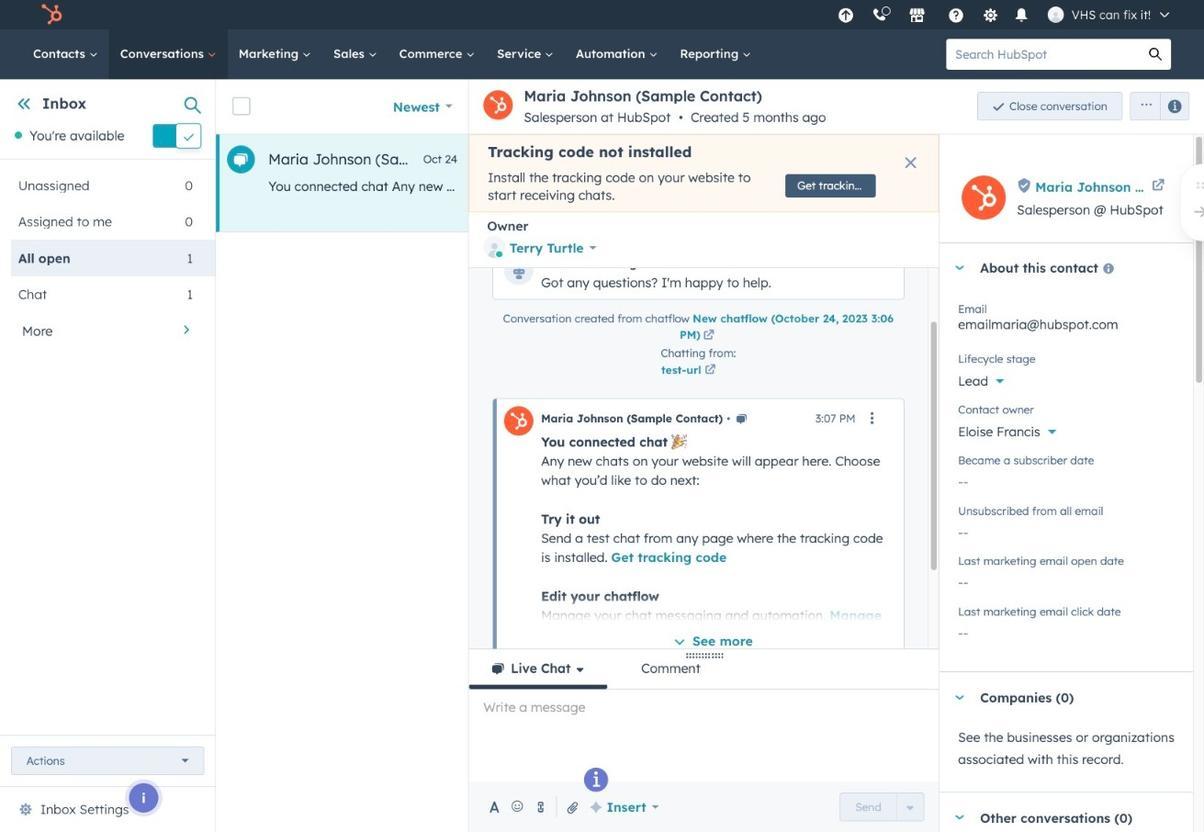 Task type: describe. For each thing, give the bounding box(es) containing it.
close image
[[905, 157, 916, 168]]

link opens in a new window image for the top link opens in a new window image
[[703, 331, 714, 342]]

-- text field
[[958, 616, 1175, 645]]

1 -- text field from the top
[[958, 464, 1175, 494]]

1 vertical spatial link opens in a new window image
[[705, 363, 716, 380]]

you're available image
[[15, 132, 22, 139]]

live chat from maria johnson (sample contact) with context you connected chat
any new chats on your website will appear here. choose what you'd like to do next:

try it out 
send a test chat from any page where the tracking code is installed: https://app.hubs row
[[216, 134, 1204, 231]]

jacob simon image
[[1048, 6, 1064, 23]]

1 horizontal spatial group
[[1123, 92, 1190, 121]]

marketplaces image
[[909, 8, 926, 25]]

1 vertical spatial group
[[840, 792, 924, 821]]

Search HubSpot search field
[[946, 39, 1140, 70]]



Task type: vqa. For each thing, say whether or not it's contained in the screenshot.
caret icon
yes



Task type: locate. For each thing, give the bounding box(es) containing it.
link opens in a new window image
[[703, 329, 714, 345], [705, 363, 716, 380]]

0 vertical spatial link opens in a new window image
[[703, 329, 714, 345]]

0 vertical spatial link opens in a new window image
[[703, 331, 714, 342]]

link opens in a new window image
[[703, 331, 714, 342], [705, 365, 716, 376]]

0 vertical spatial group
[[1123, 92, 1190, 121]]

0 vertical spatial -- text field
[[958, 464, 1175, 494]]

0 vertical spatial caret image
[[954, 695, 965, 700]]

1 vertical spatial link opens in a new window image
[[705, 365, 716, 376]]

2 vertical spatial -- text field
[[958, 565, 1175, 595]]

2 caret image from the top
[[954, 815, 965, 820]]

-- text field
[[958, 464, 1175, 494], [958, 515, 1175, 544], [958, 565, 1175, 595]]

alert
[[469, 134, 939, 212]]

caret image
[[954, 265, 965, 270]]

1 caret image from the top
[[954, 695, 965, 700]]

link opens in a new window image for the bottommost link opens in a new window image
[[705, 365, 716, 376]]

menu
[[828, 0, 1182, 29]]

0 horizontal spatial group
[[840, 792, 924, 821]]

3 -- text field from the top
[[958, 565, 1175, 595]]

caret image
[[954, 695, 965, 700], [954, 815, 965, 820]]

1 vertical spatial caret image
[[954, 815, 965, 820]]

group
[[1123, 92, 1190, 121], [840, 792, 924, 821]]

1 vertical spatial -- text field
[[958, 515, 1175, 544]]

main content
[[216, 79, 1204, 832]]

2 -- text field from the top
[[958, 515, 1175, 544]]



